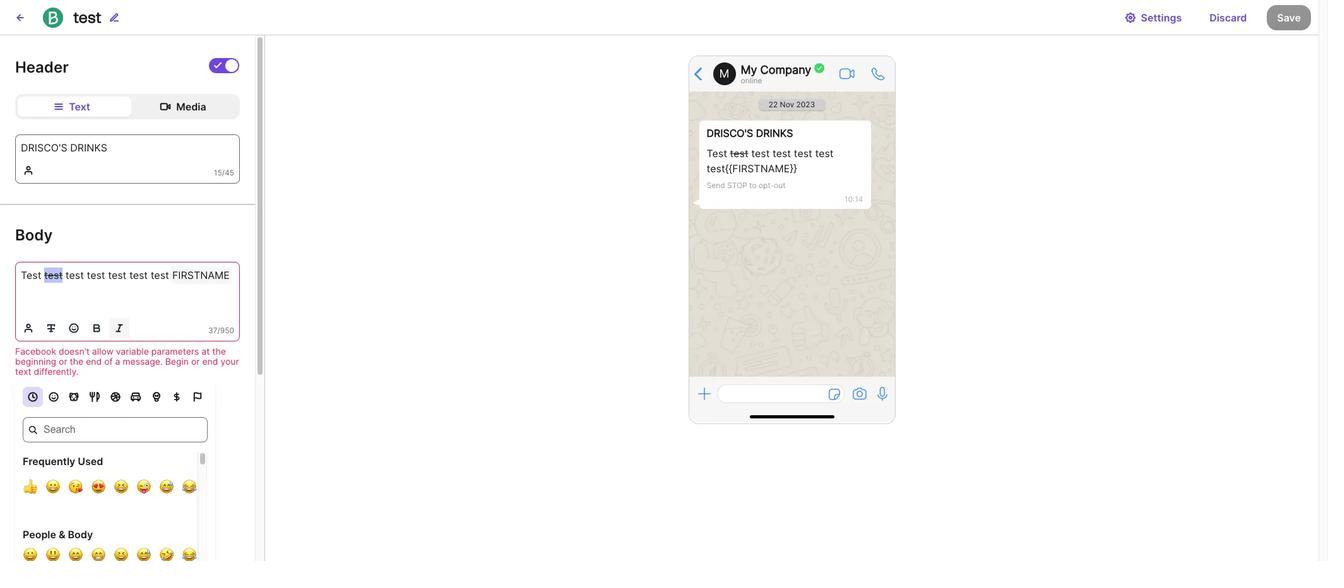 Task type: locate. For each thing, give the bounding box(es) containing it.
1 vertical spatial /
[[217, 326, 220, 335]]

0 horizontal spatial body
[[15, 226, 53, 244]]

0 horizontal spatial drinks
[[70, 142, 107, 154]]

body inside emoji mart™ element
[[68, 528, 93, 541]]

facebook
[[15, 346, 56, 357]]

drisco's down the text button
[[21, 142, 67, 154]]

0 horizontal spatial or
[[59, 356, 67, 367]]

&
[[59, 528, 65, 541]]

0 horizontal spatial the
[[70, 356, 83, 367]]

1 horizontal spatial the
[[212, 346, 226, 357]]

{{firstname}}
[[725, 162, 797, 175]]

used
[[78, 455, 103, 468]]

1 vertical spatial body
[[68, 528, 93, 541]]

0 horizontal spatial drisco's drinks
[[21, 142, 107, 154]]

my
[[741, 63, 757, 76]]

drisco's up test test
[[707, 127, 753, 139]]

or right beginning at the left
[[59, 356, 67, 367]]

0 horizontal spatial /
[[217, 326, 220, 335]]

0 horizontal spatial end
[[86, 356, 102, 367]]

test
[[73, 8, 101, 26], [730, 147, 748, 160], [751, 147, 770, 160], [773, 147, 791, 160], [794, 147, 812, 160], [815, 147, 834, 160], [707, 162, 725, 175], [44, 269, 63, 282], [65, 269, 84, 282], [87, 269, 105, 282], [108, 269, 127, 282], [129, 269, 148, 282], [151, 269, 169, 282]]

2 end from the left
[[202, 356, 218, 367]]

1 vertical spatial drinks
[[70, 142, 107, 154]]

drisco's drinks up test test
[[707, 127, 793, 139]]

end
[[86, 356, 102, 367], [202, 356, 218, 367]]

None checkbox
[[209, 58, 239, 73]]

my company online
[[741, 63, 811, 85]]

frequently
[[23, 455, 75, 468]]

the
[[212, 346, 226, 357], [70, 356, 83, 367]]

text
[[15, 366, 31, 377]]

1 horizontal spatial drisco's drinks
[[707, 127, 793, 139]]

or left at
[[191, 356, 200, 367]]

Rich Text Editor, main text field
[[16, 135, 239, 158]]

the right at
[[212, 346, 226, 357]]

950
[[220, 326, 234, 335]]

1 horizontal spatial /
[[222, 168, 225, 177]]

test test test test test
[[707, 147, 836, 175]]

0 horizontal spatial test
[[21, 269, 41, 282]]

differently.
[[34, 366, 79, 377]]

1 horizontal spatial end
[[202, 356, 218, 367]]

1 vertical spatial drisco's
[[21, 142, 67, 154]]

0 vertical spatial drisco's
[[707, 127, 753, 139]]

drisco's
[[707, 127, 753, 139], [21, 142, 67, 154]]

0 horizontal spatial drisco's
[[21, 142, 67, 154]]

end left of
[[86, 356, 102, 367]]

1 vertical spatial drisco's drinks
[[21, 142, 107, 154]]

the left allow
[[70, 356, 83, 367]]

media
[[176, 100, 206, 113]]

dialog
[[1319, 0, 1328, 561]]

people & body
[[23, 528, 93, 541]]

0 vertical spatial test
[[707, 147, 727, 160]]

to
[[749, 181, 757, 190]]

end left your
[[202, 356, 218, 367]]

1 horizontal spatial test
[[707, 147, 727, 160]]

/
[[222, 168, 225, 177], [217, 326, 220, 335]]

test for test test
[[707, 147, 727, 160]]

drinks inside text box
[[70, 142, 107, 154]]

drinks down the text
[[70, 142, 107, 154]]

drisco's drinks
[[707, 127, 793, 139], [21, 142, 107, 154]]

at
[[202, 346, 210, 357]]

1 horizontal spatial or
[[191, 356, 200, 367]]

drinks up the test test test test test on the top of page
[[756, 127, 793, 139]]

1 horizontal spatial body
[[68, 528, 93, 541]]

0 vertical spatial /
[[222, 168, 225, 177]]

test
[[707, 147, 727, 160], [21, 269, 41, 282]]

drinks
[[756, 127, 793, 139], [70, 142, 107, 154]]

test inside rich text editor, main text field
[[21, 269, 41, 282]]

drisco's drinks down the text button
[[21, 142, 107, 154]]

or
[[59, 356, 67, 367], [191, 356, 200, 367]]

body
[[15, 226, 53, 244], [68, 528, 93, 541]]

begin
[[165, 356, 189, 367]]

0 vertical spatial drinks
[[756, 127, 793, 139]]

1 horizontal spatial drinks
[[756, 127, 793, 139]]

1 vertical spatial test
[[21, 269, 41, 282]]

back button image
[[15, 12, 25, 22]]

people
[[23, 528, 56, 541]]

frequently used
[[23, 455, 103, 468]]

text button
[[18, 97, 126, 117]]



Task type: describe. For each thing, give the bounding box(es) containing it.
out
[[774, 181, 786, 190]]

test for test test test test test test test firstname
[[21, 269, 41, 282]]

emoji mart™ element
[[15, 377, 215, 561]]

parameters
[[151, 346, 199, 357]]

m
[[719, 67, 729, 80]]

emoji categories element
[[15, 377, 215, 407]]

drisco's inside text box
[[21, 142, 67, 154]]

save button
[[1267, 5, 1311, 30]]

variable
[[116, 346, 149, 357]]

discard button
[[1199, 5, 1257, 30]]

2023
[[796, 100, 815, 109]]

firstname
[[172, 269, 230, 282]]

company
[[760, 63, 811, 76]]

settings button
[[1114, 5, 1192, 30]]

/ for drisco's drinks
[[222, 168, 225, 177]]

22
[[769, 100, 778, 109]]

1 horizontal spatial drisco's
[[707, 127, 753, 139]]

clear image
[[29, 426, 37, 434]]

facebook doesn't allow variable parameters at the beginning or the end of a message. begin or end your text differently.
[[15, 346, 239, 377]]

text
[[69, 100, 90, 113]]

media button
[[129, 97, 237, 117]]

search element
[[15, 417, 215, 443]]

settings
[[1141, 11, 1182, 24]]

test test test test test test test firstname
[[21, 269, 230, 282]]

Rich Text Editor, main text field
[[16, 263, 239, 316]]

discard
[[1210, 11, 1247, 24]]

your
[[221, 356, 239, 367]]

nov
[[780, 100, 794, 109]]

edit template name image
[[109, 12, 119, 22]]

opt-
[[759, 181, 774, 190]]

0 vertical spatial body
[[15, 226, 53, 244]]

send
[[707, 181, 725, 190]]

15
[[214, 168, 222, 177]]

/ for test
[[217, 326, 220, 335]]

45
[[225, 168, 234, 177]]

22 nov 2023
[[769, 100, 815, 109]]

beginning
[[15, 356, 56, 367]]

send stop to opt-out 10:14
[[707, 181, 863, 204]]

0 vertical spatial drisco's drinks
[[707, 127, 793, 139]]

37
[[208, 326, 217, 335]]

a
[[115, 356, 120, 367]]

test test
[[707, 147, 748, 160]]

stop
[[727, 181, 747, 190]]

save
[[1277, 11, 1301, 24]]

Search search field
[[23, 417, 208, 443]]

drisco's drinks inside text box
[[21, 142, 107, 154]]

allow
[[92, 346, 114, 357]]

doesn't
[[59, 346, 90, 357]]

1 or from the left
[[59, 356, 67, 367]]

of
[[104, 356, 113, 367]]

online
[[741, 75, 762, 85]]

15 / 45
[[214, 168, 234, 177]]

2 or from the left
[[191, 356, 200, 367]]

message.
[[123, 356, 163, 367]]

37 / 950
[[208, 326, 234, 335]]

10:14
[[844, 194, 863, 204]]

header
[[15, 58, 69, 76]]

1 end from the left
[[86, 356, 102, 367]]



Task type: vqa. For each thing, say whether or not it's contained in the screenshot.
Search search box
yes



